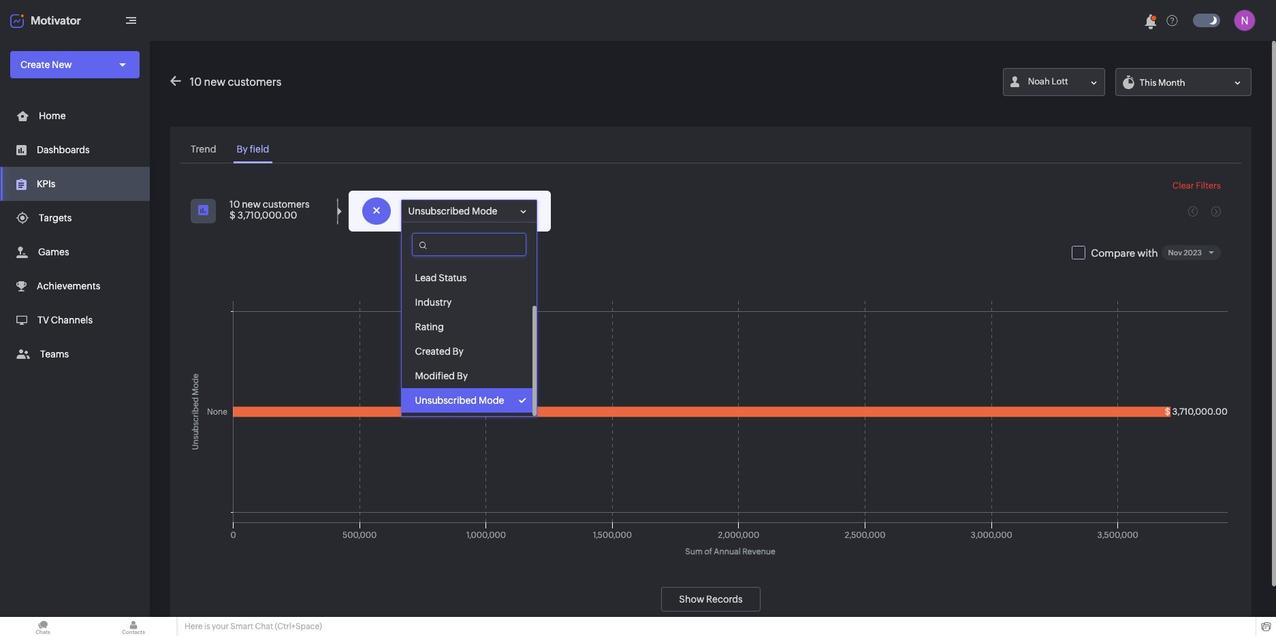 Task type: locate. For each thing, give the bounding box(es) containing it.
1 vertical spatial new
[[242, 199, 261, 210]]

targets
[[39, 213, 72, 224]]

0 vertical spatial unsubscribed mode
[[409, 206, 498, 217]]

compare with tab panel
[[181, 181, 1242, 612]]

1 horizontal spatial new
[[242, 199, 261, 210]]

by field
[[237, 144, 269, 155]]

tab list containing trend
[[181, 137, 1242, 164]]

10
[[190, 76, 202, 89], [230, 199, 240, 210]]

create
[[20, 59, 50, 70]]

unsubscribed down modified by
[[415, 395, 477, 406]]

10 for 10 new customers $ 3,710,000.00
[[230, 199, 240, 210]]

1 vertical spatial customers
[[263, 199, 310, 210]]

modified
[[415, 371, 455, 382]]

0 vertical spatial unsubscribed
[[409, 206, 470, 217]]

here
[[185, 622, 203, 632]]

by left field
[[237, 144, 248, 155]]

filters
[[1197, 181, 1222, 191]]

1 vertical spatial 10
[[230, 199, 240, 210]]

0 vertical spatial mode
[[472, 206, 498, 217]]

new right $
[[242, 199, 261, 210]]

0 vertical spatial by
[[237, 144, 248, 155]]

list box containing lead status
[[402, 266, 537, 416]]

is
[[204, 622, 210, 632]]

$
[[230, 210, 236, 221]]

unsubscribed mode
[[409, 206, 498, 217], [415, 395, 505, 406]]

by up unsubscribed mode option
[[457, 371, 468, 382]]

customers for 10 new customers $ 3,710,000.00
[[263, 199, 310, 210]]

unsubscribed mode inside option
[[415, 395, 505, 406]]

noah lott
[[1029, 76, 1069, 87]]

10 up trend
[[190, 76, 202, 89]]

list
[[0, 99, 150, 371]]

10 inside 10 new customers $ 3,710,000.00
[[230, 199, 240, 210]]

0 vertical spatial new
[[204, 76, 226, 89]]

by right created
[[453, 346, 464, 357]]

unsubscribed mode up the "status"
[[409, 206, 498, 217]]

0 vertical spatial 10
[[190, 76, 202, 89]]

10 down by field "tab"
[[230, 199, 240, 210]]

lead
[[415, 273, 437, 283]]

10 new customers
[[190, 76, 282, 89]]

clear filters
[[1173, 181, 1222, 191]]

list containing home
[[0, 99, 150, 371]]

new inside 10 new customers $ 3,710,000.00
[[242, 199, 261, 210]]

0 horizontal spatial 10
[[190, 76, 202, 89]]

list box
[[402, 266, 537, 416]]

tab list
[[181, 137, 1242, 164]]

by
[[237, 144, 248, 155], [453, 346, 464, 357], [457, 371, 468, 382]]

1 vertical spatial unsubscribed
[[415, 395, 477, 406]]

by inside modified by option
[[457, 371, 468, 382]]

customers inside 10 new customers $ 3,710,000.00
[[263, 199, 310, 210]]

teams
[[40, 349, 69, 360]]

compare with
[[1092, 247, 1159, 259]]

by for modified
[[457, 371, 468, 382]]

lott
[[1052, 76, 1069, 87]]

1 vertical spatial unsubscribed mode
[[415, 395, 505, 406]]

1 horizontal spatial 10
[[230, 199, 240, 210]]

by field tab
[[233, 137, 273, 164]]

customers right $
[[263, 199, 310, 210]]

None text field
[[413, 234, 525, 256]]

1 vertical spatial by
[[453, 346, 464, 357]]

unsubscribed mode down modified by option
[[415, 395, 505, 406]]

trend
[[191, 144, 216, 155]]

0 vertical spatial customers
[[228, 76, 282, 89]]

0 horizontal spatial new
[[204, 76, 226, 89]]

by for created
[[453, 346, 464, 357]]

1 vertical spatial mode
[[479, 395, 505, 406]]

unsubscribed mode inside field
[[409, 206, 498, 217]]

by inside created by option
[[453, 346, 464, 357]]

(ctrl+space)
[[275, 622, 322, 632]]

user image
[[1235, 10, 1257, 31]]

unsubscribed up lead status
[[409, 206, 470, 217]]

customers up by field
[[228, 76, 282, 89]]

new up trend
[[204, 76, 226, 89]]

mode
[[472, 206, 498, 217], [479, 395, 505, 406]]

customers for 10 new customers
[[228, 76, 282, 89]]

customers
[[228, 76, 282, 89], [263, 199, 310, 210]]

new
[[204, 76, 226, 89], [242, 199, 261, 210]]

2 vertical spatial by
[[457, 371, 468, 382]]

home
[[39, 110, 66, 121]]

unsubscribed
[[409, 206, 470, 217], [415, 395, 477, 406]]



Task type: describe. For each thing, give the bounding box(es) containing it.
unsubscribed inside field
[[409, 206, 470, 217]]

clear
[[1173, 181, 1195, 191]]

show records
[[680, 594, 743, 605]]

by inside by field "tab"
[[237, 144, 248, 155]]

chat
[[255, 622, 273, 632]]

modified by
[[415, 371, 468, 382]]

unsubscribed mode option
[[402, 388, 533, 413]]

contacts image
[[91, 617, 176, 636]]

mode inside field
[[472, 206, 498, 217]]

new for 10 new customers $ 3,710,000.00
[[242, 199, 261, 210]]

nov 2023
[[1169, 249, 1203, 257]]

achievements
[[37, 281, 100, 292]]

lead status option
[[402, 266, 533, 290]]

industry option
[[402, 290, 533, 315]]

motivator
[[31, 14, 81, 27]]

here is your smart chat (ctrl+space)
[[185, 622, 322, 632]]

created by option
[[402, 339, 533, 364]]

tv
[[37, 315, 49, 326]]

10 for 10 new customers
[[190, 76, 202, 89]]

mode inside option
[[479, 395, 505, 406]]

tv channels
[[37, 315, 93, 326]]

new
[[52, 59, 72, 70]]

status
[[439, 273, 467, 283]]

compare
[[1092, 247, 1136, 259]]

with
[[1138, 247, 1159, 259]]

modified by option
[[402, 364, 533, 388]]

your
[[212, 622, 229, 632]]

dashboards
[[37, 144, 90, 155]]

smart
[[231, 622, 253, 632]]

Unsubscribed Mode field
[[401, 200, 537, 223]]

field
[[250, 144, 269, 155]]

records
[[707, 594, 743, 605]]

unsubscribed inside option
[[415, 395, 477, 406]]

noah
[[1029, 76, 1051, 87]]

channels
[[51, 315, 93, 326]]

lead status
[[415, 273, 467, 283]]

10 new customers $ 3,710,000.00
[[230, 199, 310, 221]]

new for 10 new customers
[[204, 76, 226, 89]]

show records button
[[662, 587, 761, 612]]

industry
[[415, 297, 452, 308]]

2023
[[1184, 249, 1203, 257]]

3,710,000.00
[[238, 210, 297, 221]]

created
[[415, 346, 451, 357]]

rating option
[[402, 315, 533, 339]]

kpis
[[37, 179, 56, 189]]

rating
[[415, 322, 444, 333]]

trend tab
[[187, 137, 220, 164]]

games
[[38, 247, 69, 258]]

chats image
[[0, 617, 86, 636]]

create new
[[20, 59, 72, 70]]

nov
[[1169, 249, 1183, 257]]

created by
[[415, 346, 464, 357]]

show
[[680, 594, 705, 605]]



Task type: vqa. For each thing, say whether or not it's contained in the screenshot.
SCHULTZ associated with felix- hirpara@noemail.com
no



